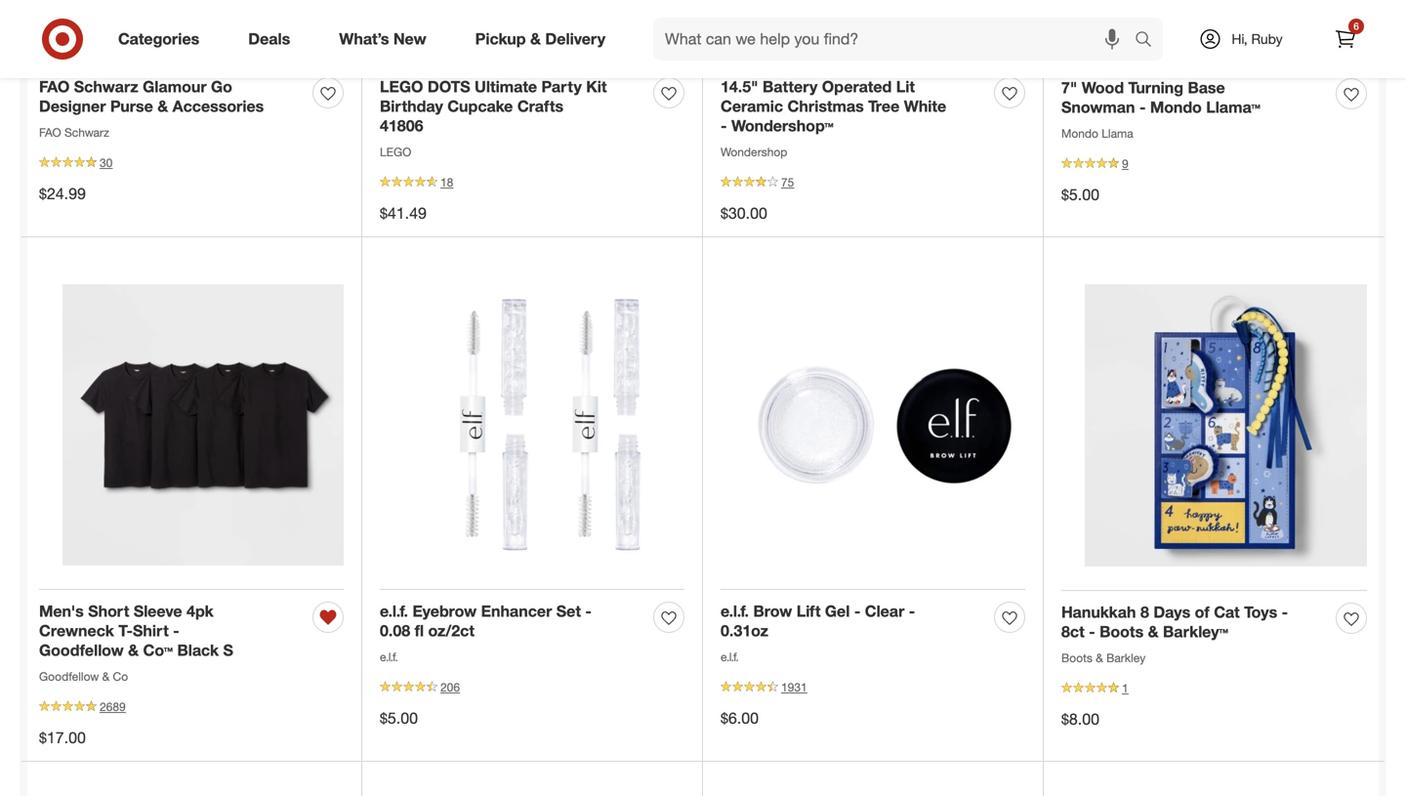 Task type: vqa. For each thing, say whether or not it's contained in the screenshot.
'Tea'
no



Task type: locate. For each thing, give the bounding box(es) containing it.
black
[[177, 641, 219, 660]]

& down "t-"
[[128, 641, 139, 660]]

lift
[[797, 602, 821, 621]]

mondo llama link
[[1062, 126, 1134, 141]]

designer
[[39, 97, 106, 116]]

& inside hanukkah 8 days of cat toys - 8ct - boots & barkley™
[[1148, 622, 1159, 641]]

schwarz inside fao schwarz glamour go designer purse & accessories
[[74, 77, 138, 96]]

categories link
[[102, 18, 224, 61]]

7"
[[1062, 78, 1078, 97]]

9
[[1122, 156, 1129, 171]]

$5.00 down 9 link
[[1062, 185, 1100, 204]]

goodfellow & co
[[39, 669, 128, 684]]

- inside the men's short sleeve 4pk crewneck t-shirt - goodfellow & co™ black s
[[173, 621, 179, 640]]

-
[[1140, 98, 1146, 117], [721, 116, 727, 135], [585, 602, 592, 621], [854, 602, 861, 621], [909, 602, 916, 621], [1282, 603, 1288, 622], [173, 621, 179, 640], [1089, 622, 1096, 641]]

1 lego from the top
[[380, 77, 423, 96]]

e.l.f. up 0.31oz
[[721, 602, 749, 621]]

What can we help you find? suggestions appear below search field
[[653, 18, 1140, 61]]

2 fao from the top
[[39, 125, 61, 140]]

0 horizontal spatial $5.00
[[380, 709, 418, 728]]

pickup & delivery link
[[459, 18, 630, 61]]

fao schwarz glamour go designer purse & accessories link
[[39, 77, 264, 116]]

0 vertical spatial lego
[[380, 77, 423, 96]]

e.l.f. link
[[380, 650, 398, 664], [721, 650, 739, 664]]

e.l.f. link for e.l.f. eyebrow enhancer set - 0.08 fl oz/2ct
[[380, 650, 398, 664]]

wood
[[1082, 78, 1124, 97]]

short
[[88, 602, 129, 621]]

1931 link
[[721, 679, 807, 696]]

oz/2ct
[[428, 621, 475, 640]]

1 e.l.f. link from the left
[[380, 650, 398, 664]]

0 vertical spatial schwarz
[[74, 77, 138, 96]]

cupcake
[[448, 97, 513, 116]]

0 horizontal spatial boots
[[1062, 651, 1093, 665]]

boots inside hanukkah 8 days of cat toys - 8ct - boots & barkley™
[[1100, 622, 1144, 641]]

1 vertical spatial mondo
[[1062, 126, 1099, 141]]

0 vertical spatial goodfellow
[[39, 641, 124, 660]]

sleeve
[[134, 602, 182, 621]]

fao schwarz link
[[39, 125, 109, 140]]

& left the "barkley"
[[1096, 651, 1104, 665]]

lego up birthday
[[380, 77, 423, 96]]

e.l.f. up the 0.08
[[380, 602, 408, 621]]

christmas
[[788, 97, 864, 116]]

tree
[[868, 97, 900, 116]]

0 vertical spatial $5.00
[[1062, 185, 1100, 204]]

boots up the "barkley"
[[1100, 622, 1144, 641]]

14.5" battery operated lit ceramic christmas tree white - wondershop™
[[721, 77, 947, 135]]

$5.00 down 206 link
[[380, 709, 418, 728]]

hi,
[[1232, 30, 1248, 47]]

6
[[1354, 20, 1359, 32]]

men's short sleeve 4pk crewneck t-shirt - goodfellow & co™ image
[[63, 284, 344, 566]]

mondo
[[1151, 98, 1202, 117], [1062, 126, 1099, 141]]

& down 8
[[1148, 622, 1159, 641]]

pickup & delivery
[[475, 29, 606, 48]]

1
[[1122, 681, 1129, 695]]

lego down "41806"
[[380, 145, 411, 159]]

crafts
[[518, 97, 564, 116]]

1 fao from the top
[[39, 77, 70, 96]]

fao down designer
[[39, 125, 61, 140]]

men's short sleeve 4pk crewneck t-shirt - goodfellow & co™ black s
[[39, 602, 233, 660]]

goodfellow up 2689 link
[[39, 669, 99, 684]]

categories
[[118, 29, 199, 48]]

fao up designer
[[39, 77, 70, 96]]

toys
[[1245, 603, 1278, 622]]

0 horizontal spatial e.l.f. link
[[380, 650, 398, 664]]

of
[[1195, 603, 1210, 622]]

e.l.f. eyebrow enhancer set - 0.08 fl oz/2ct link
[[380, 602, 592, 640]]

1 vertical spatial goodfellow
[[39, 669, 99, 684]]

14.5"
[[721, 77, 759, 96]]

lego for lego link
[[380, 145, 411, 159]]

e.l.f. inside e.l.f. brow lift gel - clear - 0.31oz
[[721, 602, 749, 621]]

days
[[1154, 603, 1191, 622]]

30 link
[[39, 154, 113, 171]]

0 vertical spatial mondo
[[1151, 98, 1202, 117]]

1 horizontal spatial boots
[[1100, 622, 1144, 641]]

- down turning
[[1140, 98, 1146, 117]]

1 vertical spatial $5.00
[[380, 709, 418, 728]]

crewneck
[[39, 621, 114, 640]]

mondo down turning
[[1151, 98, 1202, 117]]

18
[[441, 175, 454, 189]]

schwarz up purse
[[74, 77, 138, 96]]

gel
[[825, 602, 850, 621]]

0 vertical spatial fao
[[39, 77, 70, 96]]

lego link
[[380, 145, 411, 159]]

kit
[[586, 77, 607, 96]]

hanukkah 8 days of cat toys - 8ct - boots & barkley™
[[1062, 603, 1288, 641]]

0 vertical spatial boots
[[1100, 622, 1144, 641]]

75
[[781, 175, 794, 189]]

mondo llama
[[1062, 126, 1134, 141]]

lego
[[380, 77, 423, 96], [380, 145, 411, 159]]

1 vertical spatial schwarz
[[64, 125, 109, 140]]

& left co
[[102, 669, 110, 684]]

1 link
[[1062, 680, 1129, 697]]

2 lego from the top
[[380, 145, 411, 159]]

- right toys
[[1282, 603, 1288, 622]]

& down 'glamour' at the top left of the page
[[157, 97, 168, 116]]

1 goodfellow from the top
[[39, 641, 124, 660]]

operated
[[822, 77, 892, 96]]

men's
[[39, 602, 84, 621]]

206
[[441, 680, 460, 694]]

t-
[[118, 621, 133, 640]]

- right "set"
[[585, 602, 592, 621]]

schwarz down designer
[[64, 125, 109, 140]]

2 e.l.f. link from the left
[[721, 650, 739, 664]]

e.l.f. eyebrow enhancer set - 0.08 fl oz/2ct
[[380, 602, 592, 640]]

e.l.f. down 0.31oz
[[721, 650, 739, 664]]

schwarz for fao schwarz glamour go designer purse & accessories
[[74, 77, 138, 96]]

e.l.f. brow lift gel - clear - 0.31oz link
[[721, 602, 916, 640]]

$5.00
[[1062, 185, 1100, 204], [380, 709, 418, 728]]

e.l.f. down the 0.08
[[380, 650, 398, 664]]

& right pickup
[[530, 29, 541, 48]]

cat
[[1214, 603, 1240, 622]]

wondershop
[[721, 145, 788, 159]]

goodfellow
[[39, 641, 124, 660], [39, 669, 99, 684]]

fl
[[415, 621, 424, 640]]

lego inside lego dots ultimate party kit birthday cupcake crafts 41806
[[380, 77, 423, 96]]

4pk
[[187, 602, 214, 621]]

e.l.f. link down the 0.08
[[380, 650, 398, 664]]

schwarz
[[74, 77, 138, 96], [64, 125, 109, 140]]

hanukkah 8 days of cat toys - 8ct - boots & barkley™ image
[[1085, 284, 1367, 567]]

base
[[1188, 78, 1226, 97]]

goodfellow down crewneck
[[39, 641, 124, 660]]

men's short sleeve 4pk crewneck t-shirt - goodfellow & co™ black s link
[[39, 602, 233, 660]]

1 vertical spatial boots
[[1062, 651, 1093, 665]]

- down ceramic
[[721, 116, 727, 135]]

enhancer
[[481, 602, 552, 621]]

0.08
[[380, 621, 410, 640]]

mondo down snowman
[[1062, 126, 1099, 141]]

e.l.f. link down 0.31oz
[[721, 650, 739, 664]]

1 horizontal spatial e.l.f. link
[[721, 650, 739, 664]]

- right clear
[[909, 602, 916, 621]]

14.5" battery operated lit ceramic christmas tree white - wondershop™ image
[[744, 0, 1026, 41]]

&
[[530, 29, 541, 48], [157, 97, 168, 116], [1148, 622, 1159, 641], [128, 641, 139, 660], [1096, 651, 1104, 665], [102, 669, 110, 684]]

boots down 8ct
[[1062, 651, 1093, 665]]

fao inside fao schwarz glamour go designer purse & accessories
[[39, 77, 70, 96]]

1 horizontal spatial $5.00
[[1062, 185, 1100, 204]]

barkley
[[1107, 651, 1146, 665]]

1 vertical spatial lego
[[380, 145, 411, 159]]

birthday
[[380, 97, 443, 116]]

what's new link
[[323, 18, 451, 61]]

ceramic
[[721, 97, 783, 116]]

1 vertical spatial fao
[[39, 125, 61, 140]]

$24.99
[[39, 184, 86, 203]]

- right shirt
[[173, 621, 179, 640]]

1 horizontal spatial mondo
[[1151, 98, 1202, 117]]



Task type: describe. For each thing, give the bounding box(es) containing it.
lego for lego dots ultimate party kit birthday cupcake crafts 41806
[[380, 77, 423, 96]]

battery
[[763, 77, 818, 96]]

e.l.f. link for e.l.f. brow lift gel - clear - 0.31oz
[[721, 650, 739, 664]]

turning
[[1129, 78, 1184, 97]]

fao for fao schwarz
[[39, 125, 61, 140]]

$5.00 for e.l.f. eyebrow enhancer set - 0.08 fl oz/2ct
[[380, 709, 418, 728]]

search
[[1126, 31, 1173, 50]]

llama
[[1102, 126, 1134, 141]]

41806
[[380, 116, 423, 135]]

& inside the men's short sleeve 4pk crewneck t-shirt - goodfellow & co™ black s
[[128, 641, 139, 660]]

6 link
[[1324, 18, 1367, 61]]

deals
[[248, 29, 290, 48]]

dots
[[428, 77, 470, 96]]

pickup
[[475, 29, 526, 48]]

what's new
[[339, 29, 427, 48]]

boots & barkley link
[[1062, 651, 1146, 665]]

7" wood turning base snowman - mondo llama™ link
[[1062, 78, 1261, 117]]

mondo inside 7" wood turning base snowman - mondo llama™
[[1151, 98, 1202, 117]]

$41.49
[[380, 204, 427, 223]]

14.5" battery operated lit ceramic christmas tree white - wondershop™ link
[[721, 77, 947, 135]]

deals link
[[232, 18, 315, 61]]

8
[[1141, 603, 1150, 622]]

- inside e.l.f. eyebrow enhancer set - 0.08 fl oz/2ct
[[585, 602, 592, 621]]

party
[[542, 77, 582, 96]]

lit
[[896, 77, 915, 96]]

fao schwarz glamour go designer purse & accessories image
[[63, 0, 344, 41]]

lego dots ultimate party kit birthday cupcake crafts 41806 image
[[403, 0, 685, 41]]

75 link
[[721, 174, 794, 191]]

2689
[[100, 699, 126, 714]]

clear
[[865, 602, 905, 621]]

s
[[223, 641, 233, 660]]

glamour
[[143, 77, 207, 96]]

e.l.f. brow lift gel - clear - 0.31oz
[[721, 602, 916, 640]]

fao for fao schwarz glamour go designer purse & accessories
[[39, 77, 70, 96]]

hanukkah 8 days of cat toys - 8ct - boots & barkley™ link
[[1062, 603, 1288, 641]]

delivery
[[545, 29, 606, 48]]

7" wood turning base snowman - mondo llama™ image
[[1085, 0, 1367, 42]]

brow
[[754, 602, 792, 621]]

2 goodfellow from the top
[[39, 669, 99, 684]]

- inside 14.5" battery operated lit ceramic christmas tree white - wondershop™
[[721, 116, 727, 135]]

hi, ruby
[[1232, 30, 1283, 47]]

0 horizontal spatial mondo
[[1062, 126, 1099, 141]]

hanukkah
[[1062, 603, 1136, 622]]

goodfellow & co link
[[39, 669, 128, 684]]

1931
[[781, 680, 807, 694]]

206 link
[[380, 679, 460, 696]]

lego dots ultimate party kit birthday cupcake crafts 41806
[[380, 77, 607, 135]]

- right 8ct
[[1089, 622, 1096, 641]]

lego dots ultimate party kit birthday cupcake crafts 41806 link
[[380, 77, 607, 135]]

schwarz for fao schwarz
[[64, 125, 109, 140]]

purse
[[110, 97, 153, 116]]

- right gel
[[854, 602, 861, 621]]

wondershop™
[[732, 116, 834, 135]]

18 link
[[380, 174, 454, 191]]

$5.00 for 7" wood turning base snowman - mondo llama™
[[1062, 185, 1100, 204]]

8ct
[[1062, 622, 1085, 641]]

$8.00
[[1062, 710, 1100, 729]]

search button
[[1126, 18, 1173, 64]]

snowman
[[1062, 98, 1136, 117]]

co™
[[143, 641, 173, 660]]

e.l.f. inside e.l.f. eyebrow enhancer set - 0.08 fl oz/2ct
[[380, 602, 408, 621]]

shirt
[[133, 621, 169, 640]]

barkley™
[[1163, 622, 1229, 641]]

set
[[557, 602, 581, 621]]

e.l.f. brow lift gel - clear - 0.31oz image
[[744, 284, 1026, 566]]

$6.00
[[721, 709, 759, 728]]

0.31oz
[[721, 621, 769, 640]]

fao schwarz glamour go designer purse & accessories
[[39, 77, 264, 116]]

accessories
[[173, 97, 264, 116]]

- inside 7" wood turning base snowman - mondo llama™
[[1140, 98, 1146, 117]]

eyebrow
[[413, 602, 477, 621]]

llama™
[[1207, 98, 1261, 117]]

goodfellow inside the men's short sleeve 4pk crewneck t-shirt - goodfellow & co™ black s
[[39, 641, 124, 660]]

wondershop link
[[721, 145, 788, 159]]

co
[[113, 669, 128, 684]]

go
[[211, 77, 232, 96]]

ultimate
[[475, 77, 537, 96]]

$17.00
[[39, 728, 86, 747]]

$30.00
[[721, 204, 768, 223]]

& inside fao schwarz glamour go designer purse & accessories
[[157, 97, 168, 116]]

ruby
[[1252, 30, 1283, 47]]

e.l.f. eyebrow enhancer set - 0.08 fl oz/2ct image
[[403, 284, 685, 566]]

7" wood turning base snowman - mondo llama™
[[1062, 78, 1261, 117]]



